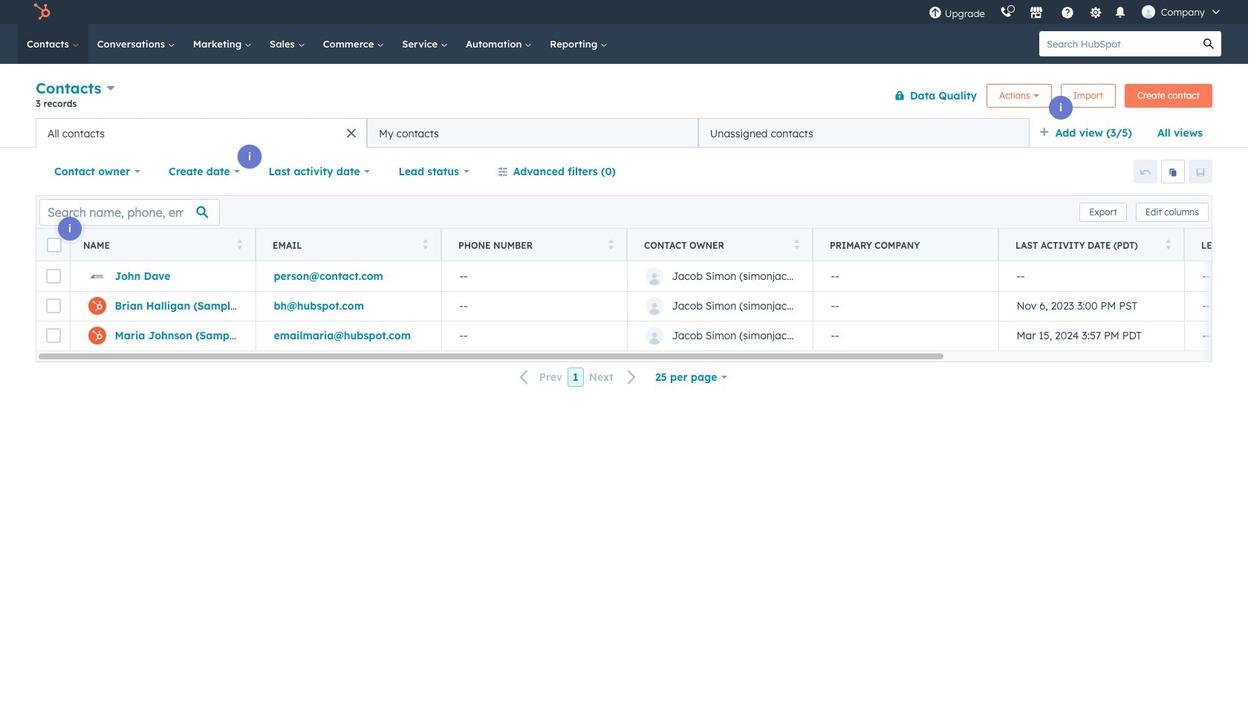 Task type: vqa. For each thing, say whether or not it's contained in the screenshot.
1st the Press to sort. Icon
yes



Task type: locate. For each thing, give the bounding box(es) containing it.
4 press to sort. element from the left
[[794, 239, 800, 252]]

3 press to sort. element from the left
[[608, 239, 614, 252]]

press to sort. image
[[237, 239, 242, 249], [608, 239, 614, 249], [794, 239, 800, 249]]

2 press to sort. element from the left
[[423, 239, 428, 252]]

5 press to sort. element from the left
[[1166, 239, 1171, 252]]

jacob simon image
[[1142, 5, 1156, 19]]

pagination navigation
[[511, 368, 646, 388]]

1 press to sort. image from the left
[[423, 239, 428, 249]]

banner
[[36, 76, 1213, 118]]

3 press to sort. image from the left
[[794, 239, 800, 249]]

2 press to sort. image from the left
[[1166, 239, 1171, 249]]

marketplaces image
[[1030, 7, 1043, 20]]

1 horizontal spatial press to sort. image
[[608, 239, 614, 249]]

menu
[[922, 0, 1231, 24]]

2 horizontal spatial press to sort. image
[[794, 239, 800, 249]]

press to sort. image
[[423, 239, 428, 249], [1166, 239, 1171, 249]]

1 horizontal spatial press to sort. image
[[1166, 239, 1171, 249]]

0 horizontal spatial press to sort. image
[[237, 239, 242, 249]]

press to sort. element
[[237, 239, 242, 252], [423, 239, 428, 252], [608, 239, 614, 252], [794, 239, 800, 252], [1166, 239, 1171, 252]]

1 press to sort. element from the left
[[237, 239, 242, 252]]

column header
[[813, 229, 1000, 262]]

1 press to sort. image from the left
[[237, 239, 242, 249]]

0 horizontal spatial press to sort. image
[[423, 239, 428, 249]]



Task type: describe. For each thing, give the bounding box(es) containing it.
press to sort. image for 1st press to sort. element from right
[[1166, 239, 1171, 249]]

2 press to sort. image from the left
[[608, 239, 614, 249]]

press to sort. image for fourth press to sort. element from the right
[[423, 239, 428, 249]]

Search HubSpot search field
[[1040, 31, 1197, 56]]

Search name, phone, email addresses, or company search field
[[39, 199, 220, 226]]



